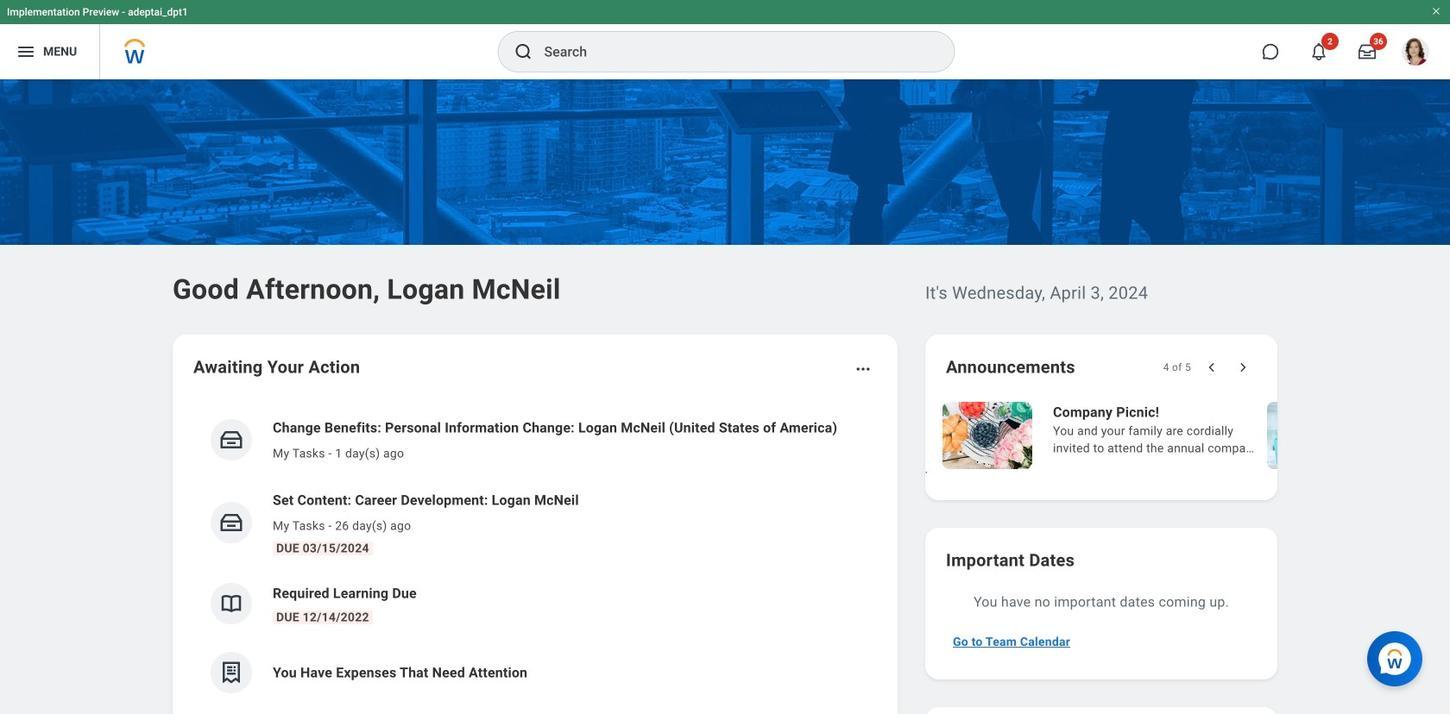 Task type: vqa. For each thing, say whether or not it's contained in the screenshot.
List
yes



Task type: describe. For each thing, give the bounding box(es) containing it.
profile logan mcneil image
[[1402, 38, 1430, 69]]

chevron left small image
[[1204, 359, 1221, 376]]

book open image
[[218, 591, 244, 617]]

search image
[[513, 41, 534, 62]]

inbox image
[[218, 510, 244, 536]]

notifications large image
[[1311, 43, 1328, 60]]



Task type: locate. For each thing, give the bounding box(es) containing it.
chevron right small image
[[1235, 359, 1252, 376]]

justify image
[[16, 41, 36, 62]]

list
[[0, 401, 1451, 480], [193, 404, 877, 708]]

Search Workday  search field
[[544, 33, 919, 71]]

status
[[1164, 361, 1192, 375]]

inbox image
[[218, 427, 244, 453]]

inbox large image
[[1359, 43, 1376, 60]]

dashboard expenses image
[[218, 661, 244, 686]]

banner
[[0, 0, 1451, 79]]

main content
[[0, 79, 1451, 715]]

close environment banner image
[[1432, 6, 1442, 16]]



